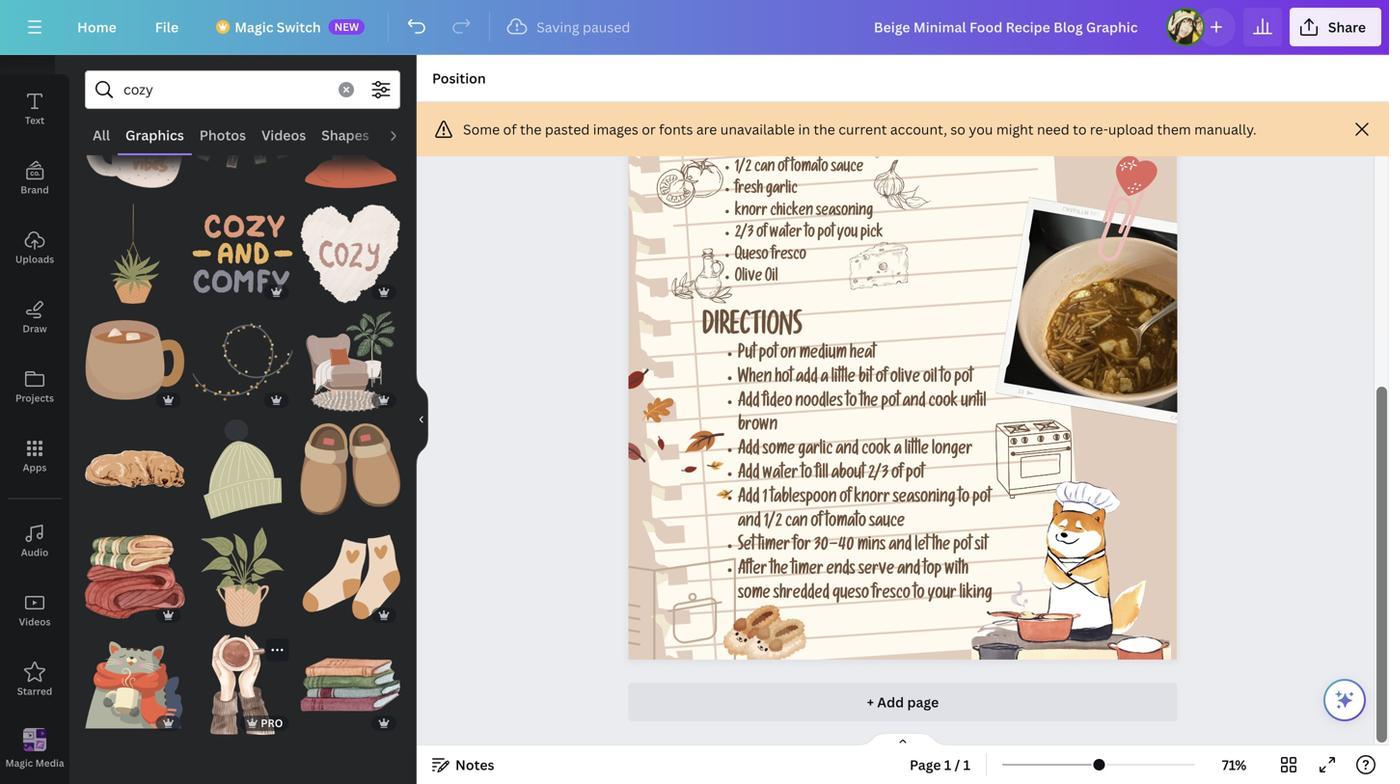 Task type: vqa. For each thing, say whether or not it's contained in the screenshot.
Create a team
no



Task type: describe. For each thing, give the bounding box(es) containing it.
sit
[[975, 539, 988, 556]]

of up 30-
[[811, 515, 823, 532]]

apps button
[[0, 422, 69, 491]]

to inside 1/2 can of tomato sauce fresh garlic knorr chicken seasoning 2/3 of water to pot you pick queso fresco olive oil
[[805, 227, 815, 243]]

the right the in
[[814, 120, 836, 139]]

cozy sofa illustration image
[[300, 312, 401, 412]]

images
[[593, 120, 639, 139]]

brand button
[[0, 144, 69, 213]]

page 1 / 1
[[910, 756, 971, 775]]

position
[[432, 69, 486, 87]]

notes button
[[425, 750, 502, 781]]

longer
[[933, 443, 973, 460]]

the down bit
[[861, 395, 879, 412]]

are
[[697, 120, 717, 139]]

heat
[[850, 346, 876, 364]]

potted plant in rattan vase image
[[193, 527, 293, 628]]

1 vertical spatial audio
[[21, 546, 49, 559]]

garlic inside put pot on medium heat when hot add a little bit of olive oil to pot add fideo noodles to the pot and cook until brown add some garlic and cook a little longer add water to fill about 2/3 of pot add 1 tablespoon of knorr seasoning to pot and 1/2 can of tomato sauce set timer for 30-40 mins and let the pot sit after the timer ends serve and top with some shredded queso fresco to your liking
[[799, 443, 833, 460]]

position button
[[425, 63, 494, 94]]

or
[[642, 120, 656, 139]]

the right let
[[933, 539, 951, 556]]

0 vertical spatial cook
[[929, 395, 959, 412]]

cozy autumn blanket image
[[85, 527, 185, 628]]

put
[[739, 346, 757, 364]]

ends
[[827, 563, 856, 580]]

cat with scarf enjoying hot drink image
[[85, 635, 185, 735]]

hide image
[[416, 374, 429, 466]]

can inside put pot on medium heat when hot add a little bit of olive oil to pot add fideo noodles to the pot and cook until brown add some garlic and cook a little longer add water to fill about 2/3 of pot add 1 tablespoon of knorr seasoning to pot and 1/2 can of tomato sauce set timer for 30-40 mins and let the pot sit after the timer ends serve and top with some shredded queso fresco to your liking
[[786, 515, 808, 532]]

1 horizontal spatial 1
[[945, 756, 952, 775]]

elements button
[[0, 5, 69, 74]]

all
[[93, 126, 110, 144]]

text button
[[0, 74, 69, 144]]

some of the pasted images or fonts are unavailable in the current account, so you might need to re-upload them manually.
[[463, 120, 1257, 139]]

to right the noodles
[[846, 395, 858, 412]]

starred button
[[0, 646, 69, 715]]

cozy winter hygge graphic elements image
[[85, 312, 185, 412]]

0 vertical spatial you
[[969, 120, 994, 139]]

queso
[[735, 248, 769, 265]]

cozy decoration cute lights with stars image
[[193, 312, 293, 412]]

liking
[[960, 587, 993, 604]]

uploads
[[15, 253, 54, 266]]

pro
[[261, 716, 283, 730]]

0 vertical spatial a
[[821, 371, 829, 388]]

notes
[[456, 756, 495, 775]]

uploads button
[[0, 213, 69, 283]]

pro group
[[193, 635, 293, 735]]

to down longer
[[959, 491, 970, 508]]

share button
[[1290, 8, 1382, 46]]

and down the "olive"
[[903, 395, 926, 412]]

water inside 1/2 can of tomato sauce fresh garlic knorr chicken seasoning 2/3 of water to pot you pick queso fresco olive oil
[[770, 227, 803, 243]]

fideo
[[763, 395, 793, 412]]

and left "top"
[[898, 563, 921, 580]]

home
[[77, 18, 117, 36]]

pot up sit
[[973, 491, 992, 508]]

christmas gouache dog sleeping cozy image
[[85, 420, 185, 520]]

water inside put pot on medium heat when hot add a little bit of olive oil to pot add fideo noodles to the pot and cook until brown add some garlic and cook a little longer add water to fill about 2/3 of pot add 1 tablespoon of knorr seasoning to pot and 1/2 can of tomato sauce set timer for 30-40 mins and let the pot sit after the timer ends serve and top with some shredded queso fresco to your liking
[[763, 467, 799, 484]]

of right some
[[503, 120, 517, 139]]

1 vertical spatial videos button
[[0, 576, 69, 646]]

olive
[[891, 371, 921, 388]]

/
[[955, 756, 961, 775]]

file button
[[140, 8, 194, 46]]

fill
[[816, 467, 829, 484]]

starred
[[17, 685, 52, 698]]

1 vertical spatial a
[[895, 443, 902, 460]]

watercolor books image
[[300, 635, 401, 735]]

shapes button
[[314, 117, 377, 153]]

with
[[945, 563, 969, 580]]

cute cozy socks image
[[300, 527, 401, 628]]

1 vertical spatial audio button
[[0, 507, 69, 576]]

account,
[[891, 120, 948, 139]]

re-
[[1091, 120, 1109, 139]]

for
[[794, 539, 811, 556]]

2/3 inside put pot on medium heat when hot add a little bit of olive oil to pot add fideo noodles to the pot and cook until brown add some garlic and cook a little longer add water to fill about 2/3 of pot add 1 tablespoon of knorr seasoning to pot and 1/2 can of tomato sauce set timer for 30-40 mins and let the pot sit after the timer ends serve and top with some shredded queso fresco to your liking
[[869, 467, 889, 484]]

pick
[[861, 227, 884, 243]]

projects
[[15, 392, 54, 405]]

tablespoon
[[771, 491, 837, 508]]

draw button
[[0, 283, 69, 352]]

1 inside put pot on medium heat when hot add a little bit of olive oil to pot add fideo noodles to the pot and cook until brown add some garlic and cook a little longer add water to fill about 2/3 of pot add 1 tablespoon of knorr seasoning to pot and 1/2 can of tomato sauce set timer for 30-40 mins and let the pot sit after the timer ends serve and top with some shredded queso fresco to your liking
[[763, 491, 768, 508]]

+ add page
[[867, 694, 939, 712]]

grey line cookbook icon isolated on white background. cooking book icon. recipe book. fork and knife icons. cutlery symbol.  vector illustration image
[[573, 557, 737, 682]]

might
[[997, 120, 1034, 139]]

Search elements search field
[[124, 71, 327, 108]]

magic switch
[[235, 18, 321, 36]]

shredded
[[774, 587, 830, 604]]

magic media
[[5, 757, 64, 770]]

canva assistant image
[[1334, 689, 1357, 712]]

manually.
[[1195, 120, 1257, 139]]

heart shaped cozy lettering image
[[300, 204, 401, 304]]

fresh
[[735, 183, 764, 199]]

1/2 can of tomato sauce fresh garlic knorr chicken seasoning 2/3 of water to pot you pick queso fresco olive oil
[[735, 161, 884, 287]]

40
[[839, 539, 855, 556]]

oil
[[924, 371, 938, 388]]

about
[[832, 467, 866, 484]]

garlic inside 1/2 can of tomato sauce fresh garlic knorr chicken seasoning 2/3 of water to pot you pick queso fresco olive oil
[[766, 183, 798, 199]]

tomato inside 1/2 can of tomato sauce fresh garlic knorr chicken seasoning 2/3 of water to pot you pick queso fresco olive oil
[[791, 161, 829, 177]]

pot left sit
[[954, 539, 972, 556]]

minimal organic girl drinking tea image
[[300, 96, 401, 196]]

you inside 1/2 can of tomato sauce fresh garlic knorr chicken seasoning 2/3 of water to pot you pick queso fresco olive oil
[[838, 227, 858, 243]]

chicken
[[771, 205, 814, 221]]

pot right about on the bottom of page
[[907, 467, 925, 484]]

of down about on the bottom of page
[[840, 491, 852, 508]]

brown
[[739, 419, 778, 436]]

and up about on the bottom of page
[[836, 443, 859, 460]]

home link
[[62, 8, 132, 46]]

to left your
[[914, 587, 925, 604]]

on
[[781, 346, 797, 364]]

farfalle pasta illustration image
[[835, 110, 889, 158]]

1 vertical spatial some
[[739, 587, 771, 604]]

saving paused
[[537, 18, 631, 36]]

1/2 inside put pot on medium heat when hot add a little bit of olive oil to pot add fideo noodles to the pot and cook until brown add some garlic and cook a little longer add water to fill about 2/3 of pot add 1 tablespoon of knorr seasoning to pot and 1/2 can of tomato sauce set timer for 30-40 mins and let the pot sit after the timer ends serve and top with some shredded queso fresco to your liking
[[764, 515, 783, 532]]

hot
[[775, 371, 794, 388]]

0 vertical spatial videos
[[262, 126, 306, 144]]

set
[[739, 539, 756, 556]]

so
[[951, 120, 966, 139]]

fresco inside 1/2 can of tomato sauce fresh garlic knorr chicken seasoning 2/3 of water to pot you pick queso fresco olive oil
[[772, 248, 807, 265]]

brand
[[21, 183, 49, 196]]

let
[[915, 539, 930, 556]]

draw
[[23, 322, 47, 335]]

sauce inside 1/2 can of tomato sauce fresh garlic knorr chicken seasoning 2/3 of water to pot you pick queso fresco olive oil
[[832, 161, 864, 177]]

1 horizontal spatial little
[[905, 443, 930, 460]]

pot left 'on'
[[760, 346, 778, 364]]

noodles
[[796, 395, 843, 412]]

0 horizontal spatial timer
[[759, 539, 791, 556]]

projects button
[[0, 352, 69, 422]]



Task type: locate. For each thing, give the bounding box(es) containing it.
Design title text field
[[859, 8, 1159, 46]]

of right about on the bottom of page
[[892, 467, 904, 484]]

tomato
[[791, 161, 829, 177], [826, 515, 867, 532]]

+
[[867, 694, 875, 712]]

1 horizontal spatial a
[[895, 443, 902, 460]]

2/3 inside 1/2 can of tomato sauce fresh garlic knorr chicken seasoning 2/3 of water to pot you pick queso fresco olive oil
[[735, 227, 754, 243]]

1 vertical spatial 1/2
[[764, 515, 783, 532]]

media
[[35, 757, 64, 770]]

0 horizontal spatial 1/2
[[735, 161, 752, 177]]

magic left switch
[[235, 18, 274, 36]]

queso
[[833, 587, 870, 604]]

1 left tablespoon
[[763, 491, 768, 508]]

1 vertical spatial timer
[[792, 563, 824, 580]]

of up queso
[[757, 227, 767, 243]]

0 vertical spatial seasoning
[[817, 205, 874, 221]]

magic inside "button"
[[5, 757, 33, 770]]

1 horizontal spatial audio
[[385, 126, 424, 144]]

your
[[928, 587, 957, 604]]

pot
[[818, 227, 835, 243], [760, 346, 778, 364], [955, 371, 973, 388], [882, 395, 900, 412], [907, 467, 925, 484], [973, 491, 992, 508], [954, 539, 972, 556]]

fresco down serve
[[873, 587, 911, 604]]

1 right /
[[964, 756, 971, 775]]

in
[[799, 120, 811, 139]]

and up set
[[739, 515, 761, 532]]

some
[[463, 120, 500, 139]]

0 vertical spatial 2/3
[[735, 227, 754, 243]]

0 horizontal spatial you
[[838, 227, 858, 243]]

2/3 right about on the bottom of page
[[869, 467, 889, 484]]

cozy coffee mug image
[[85, 96, 185, 196]]

to
[[1073, 120, 1087, 139], [805, 227, 815, 243], [941, 371, 952, 388], [846, 395, 858, 412], [802, 467, 813, 484], [959, 491, 970, 508], [914, 587, 925, 604]]

sauce up mins
[[870, 515, 905, 532]]

elements
[[13, 44, 57, 57]]

can inside 1/2 can of tomato sauce fresh garlic knorr chicken seasoning 2/3 of water to pot you pick queso fresco olive oil
[[755, 161, 776, 177]]

0 vertical spatial can
[[755, 161, 776, 177]]

audio right the shapes button
[[385, 126, 424, 144]]

pot inside 1/2 can of tomato sauce fresh garlic knorr chicken seasoning 2/3 of water to pot you pick queso fresco olive oil
[[818, 227, 835, 243]]

audio button down apps
[[0, 507, 69, 576]]

0 vertical spatial 1/2
[[735, 161, 752, 177]]

0 vertical spatial tomato
[[791, 161, 829, 177]]

add inside button
[[878, 694, 905, 712]]

0 horizontal spatial 1
[[763, 491, 768, 508]]

0 horizontal spatial videos button
[[0, 576, 69, 646]]

pot up until
[[955, 371, 973, 388]]

sauce down farfalle pasta illustration image
[[832, 161, 864, 177]]

the right after at bottom right
[[771, 563, 789, 580]]

0 vertical spatial water
[[770, 227, 803, 243]]

0 vertical spatial garlic
[[766, 183, 798, 199]]

graphics
[[126, 126, 184, 144]]

0 vertical spatial magic
[[235, 18, 274, 36]]

page
[[910, 756, 942, 775]]

1 horizontal spatial you
[[969, 120, 994, 139]]

0 vertical spatial little
[[832, 371, 856, 388]]

magic for magic switch
[[235, 18, 274, 36]]

1 horizontal spatial magic
[[235, 18, 274, 36]]

photos
[[200, 126, 246, 144]]

videos right the photos
[[262, 126, 306, 144]]

1 horizontal spatial can
[[786, 515, 808, 532]]

0 horizontal spatial cook
[[862, 443, 892, 460]]

cook up about on the bottom of page
[[862, 443, 892, 460]]

0 horizontal spatial little
[[832, 371, 856, 388]]

some
[[763, 443, 796, 460], [739, 587, 771, 604]]

switch
[[277, 18, 321, 36]]

after
[[739, 563, 768, 580]]

+ add page button
[[629, 683, 1178, 722]]

1 horizontal spatial knorr
[[855, 491, 891, 508]]

0 horizontal spatial 2/3
[[735, 227, 754, 243]]

upload
[[1109, 120, 1154, 139]]

directions
[[703, 316, 803, 344]]

0 horizontal spatial seasoning
[[817, 205, 874, 221]]

1/2 inside 1/2 can of tomato sauce fresh garlic knorr chicken seasoning 2/3 of water to pot you pick queso fresco olive oil
[[735, 161, 752, 177]]

share
[[1329, 18, 1367, 36]]

saving paused status
[[498, 15, 640, 39]]

of
[[503, 120, 517, 139], [778, 161, 789, 177], [757, 227, 767, 243], [876, 371, 888, 388], [892, 467, 904, 484], [840, 491, 852, 508], [811, 515, 823, 532]]

a left longer
[[895, 443, 902, 460]]

0 vertical spatial timer
[[759, 539, 791, 556]]

water up tablespoon
[[763, 467, 799, 484]]

1 vertical spatial videos
[[19, 616, 51, 629]]

magic left media
[[5, 757, 33, 770]]

need
[[1038, 120, 1070, 139]]

1 vertical spatial tomato
[[826, 515, 867, 532]]

little left bit
[[832, 371, 856, 388]]

top
[[924, 563, 942, 580]]

1 vertical spatial knorr
[[855, 491, 891, 508]]

pasted
[[545, 120, 590, 139]]

0 vertical spatial some
[[763, 443, 796, 460]]

simple cute study full shot polaroids image
[[193, 96, 293, 196]]

audio button
[[377, 117, 431, 153], [0, 507, 69, 576]]

1 horizontal spatial videos
[[262, 126, 306, 144]]

of up chicken
[[778, 161, 789, 177]]

a
[[821, 371, 829, 388], [895, 443, 902, 460]]

footwear colored textile soft slippers hotel room accessories image
[[300, 420, 401, 520]]

1 vertical spatial magic
[[5, 757, 33, 770]]

gas stove, kitchenware , cooking cartoon doodle. image
[[996, 419, 1073, 499]]

seasoning up pick
[[817, 205, 874, 221]]

olive oil hand drawn image
[[672, 249, 733, 303]]

magic for magic media
[[5, 757, 33, 770]]

0 horizontal spatial a
[[821, 371, 829, 388]]

you right so
[[969, 120, 994, 139]]

garlic up chicken
[[766, 183, 798, 199]]

videos button right the photos
[[254, 117, 314, 153]]

1 vertical spatial sauce
[[870, 515, 905, 532]]

fresco up oil
[[772, 248, 807, 265]]

knorr down about on the bottom of page
[[855, 491, 891, 508]]

oil
[[766, 270, 779, 287]]

1 vertical spatial seasoning
[[893, 491, 956, 508]]

tomato down the in
[[791, 161, 829, 177]]

text
[[25, 114, 45, 127]]

1/2 down tablespoon
[[764, 515, 783, 532]]

some down after at bottom right
[[739, 587, 771, 604]]

tomato inside put pot on medium heat when hot add a little bit of olive oil to pot add fideo noodles to the pot and cook until brown add some garlic and cook a little longer add water to fill about 2/3 of pot add 1 tablespoon of knorr seasoning to pot and 1/2 can of tomato sauce set timer for 30-40 mins and let the pot sit after the timer ends serve and top with some shredded queso fresco to your liking
[[826, 515, 867, 532]]

some down brown
[[763, 443, 796, 460]]

page
[[908, 694, 939, 712]]

knorr inside put pot on medium heat when hot add a little bit of olive oil to pot add fideo noodles to the pot and cook until brown add some garlic and cook a little longer add water to fill about 2/3 of pot add 1 tablespoon of knorr seasoning to pot and 1/2 can of tomato sauce set timer for 30-40 mins and let the pot sit after the timer ends serve and top with some shredded queso fresco to your liking
[[855, 491, 891, 508]]

0 vertical spatial sauce
[[832, 161, 864, 177]]

0 vertical spatial knorr
[[735, 205, 768, 221]]

0 vertical spatial audio
[[385, 126, 424, 144]]

0 vertical spatial videos button
[[254, 117, 314, 153]]

1 vertical spatial garlic
[[799, 443, 833, 460]]

1 vertical spatial little
[[905, 443, 930, 460]]

add
[[796, 371, 818, 388]]

1 horizontal spatial fresco
[[873, 587, 911, 604]]

0 horizontal spatial audio button
[[0, 507, 69, 576]]

current
[[839, 120, 887, 139]]

videos up starred button
[[19, 616, 51, 629]]

watercolor hands holding a coffee image
[[193, 635, 293, 735]]

1 vertical spatial can
[[786, 515, 808, 532]]

add
[[739, 395, 760, 412], [739, 443, 760, 460], [739, 467, 760, 484], [739, 491, 760, 508], [878, 694, 905, 712]]

0 vertical spatial fresco
[[772, 248, 807, 265]]

cook
[[929, 395, 959, 412], [862, 443, 892, 460]]

water down chicken
[[770, 227, 803, 243]]

cook down oil at the top of page
[[929, 395, 959, 412]]

to right oil at the top of page
[[941, 371, 952, 388]]

0 horizontal spatial knorr
[[735, 205, 768, 221]]

audio button right shapes
[[377, 117, 431, 153]]

seasoning
[[817, 205, 874, 221], [893, 491, 956, 508]]

timer right set
[[759, 539, 791, 556]]

cozy winter beanie vector image
[[193, 420, 293, 520]]

hanging plant illustration image
[[85, 204, 185, 304]]

1 vertical spatial you
[[838, 227, 858, 243]]

1 horizontal spatial audio button
[[377, 117, 431, 153]]

timer down the for
[[792, 563, 824, 580]]

0 horizontal spatial garlic
[[766, 183, 798, 199]]

1 horizontal spatial videos button
[[254, 117, 314, 153]]

0 horizontal spatial sauce
[[832, 161, 864, 177]]

pot down the "olive"
[[882, 395, 900, 412]]

group
[[85, 96, 185, 196], [193, 96, 293, 196], [300, 96, 401, 196], [193, 193, 293, 304], [300, 193, 401, 304], [85, 204, 185, 304], [300, 300, 401, 412], [85, 312, 185, 412], [193, 312, 293, 412], [85, 408, 185, 520], [193, 408, 293, 520], [300, 408, 401, 520], [85, 516, 185, 628], [193, 516, 293, 628], [300, 516, 401, 628], [85, 624, 185, 735], [300, 635, 401, 735]]

file
[[155, 18, 179, 36]]

30-
[[814, 539, 839, 556]]

1 horizontal spatial seasoning
[[893, 491, 956, 508]]

audio down apps
[[21, 546, 49, 559]]

2 horizontal spatial 1
[[964, 756, 971, 775]]

knorr inside 1/2 can of tomato sauce fresh garlic knorr chicken seasoning 2/3 of water to pot you pick queso fresco olive oil
[[735, 205, 768, 221]]

you
[[969, 120, 994, 139], [838, 227, 858, 243]]

little left longer
[[905, 443, 930, 460]]

little
[[832, 371, 856, 388], [905, 443, 930, 460]]

tomato up 40
[[826, 515, 867, 532]]

71%
[[1223, 756, 1247, 775]]

of right bit
[[876, 371, 888, 388]]

sauce inside put pot on medium heat when hot add a little bit of olive oil to pot add fideo noodles to the pot and cook until brown add some garlic and cook a little longer add water to fill about 2/3 of pot add 1 tablespoon of knorr seasoning to pot and 1/2 can of tomato sauce set timer for 30-40 mins and let the pot sit after the timer ends serve and top with some shredded queso fresco to your liking
[[870, 515, 905, 532]]

1 horizontal spatial 2/3
[[869, 467, 889, 484]]

all button
[[85, 117, 118, 153]]

1 vertical spatial cook
[[862, 443, 892, 460]]

1/2 up fresh
[[735, 161, 752, 177]]

them
[[1158, 120, 1192, 139]]

paused
[[583, 18, 631, 36]]

you left pick
[[838, 227, 858, 243]]

to left re-
[[1073, 120, 1087, 139]]

1 left /
[[945, 756, 952, 775]]

until
[[962, 395, 987, 412]]

2/3 up queso
[[735, 227, 754, 243]]

and
[[903, 395, 926, 412], [836, 443, 859, 460], [739, 515, 761, 532], [889, 539, 912, 556], [898, 563, 921, 580]]

0 vertical spatial audio button
[[377, 117, 431, 153]]

can up fresh
[[755, 161, 776, 177]]

medium
[[800, 346, 847, 364]]

photos button
[[192, 117, 254, 153]]

saving
[[537, 18, 580, 36]]

put pot on medium heat when hot add a little bit of olive oil to pot add fideo noodles to the pot and cook until brown add some garlic and cook a little longer add water to fill about 2/3 of pot add 1 tablespoon of knorr seasoning to pot and 1/2 can of tomato sauce set timer for 30-40 mins and let the pot sit after the timer ends serve and top with some shredded queso fresco to your liking
[[739, 346, 993, 604]]

videos button
[[254, 117, 314, 153], [0, 576, 69, 646]]

the left pasted
[[520, 120, 542, 139]]

new
[[335, 19, 359, 34]]

magic inside main menu bar
[[235, 18, 274, 36]]

0 horizontal spatial videos
[[19, 616, 51, 629]]

when
[[739, 371, 772, 388]]

1 vertical spatial fresco
[[873, 587, 911, 604]]

show pages image
[[857, 733, 950, 748]]

0 horizontal spatial audio
[[21, 546, 49, 559]]

seasoning inside 1/2 can of tomato sauce fresh garlic knorr chicken seasoning 2/3 of water to pot you pick queso fresco olive oil
[[817, 205, 874, 221]]

1 vertical spatial water
[[763, 467, 799, 484]]

to left the fill at bottom
[[802, 467, 813, 484]]

and left let
[[889, 539, 912, 556]]

1 horizontal spatial cook
[[929, 395, 959, 412]]

0 horizontal spatial magic
[[5, 757, 33, 770]]

magic media button
[[0, 715, 69, 785]]

1 horizontal spatial timer
[[792, 563, 824, 580]]

seasoning up let
[[893, 491, 956, 508]]

olive
[[735, 270, 763, 287]]

garlic up the fill at bottom
[[799, 443, 833, 460]]

1 horizontal spatial sauce
[[870, 515, 905, 532]]

main menu bar
[[0, 0, 1390, 55]]

fonts
[[659, 120, 693, 139]]

1 horizontal spatial garlic
[[799, 443, 833, 460]]

1 vertical spatial 2/3
[[869, 467, 889, 484]]

apps
[[23, 461, 47, 474]]

seasoning inside put pot on medium heat when hot add a little bit of olive oil to pot add fideo noodles to the pot and cook until brown add some garlic and cook a little longer add water to fill about 2/3 of pot add 1 tablespoon of knorr seasoning to pot and 1/2 can of tomato sauce set timer for 30-40 mins and let the pot sit after the timer ends serve and top with some shredded queso fresco to your liking
[[893, 491, 956, 508]]

fresco inside put pot on medium heat when hot add a little bit of olive oil to pot add fideo noodles to the pot and cook until brown add some garlic and cook a little longer add water to fill about 2/3 of pot add 1 tablespoon of knorr seasoning to pot and 1/2 can of tomato sauce set timer for 30-40 mins and let the pot sit after the timer ends serve and top with some shredded queso fresco to your liking
[[873, 587, 911, 604]]

to down chicken
[[805, 227, 815, 243]]

videos button up the starred
[[0, 576, 69, 646]]

1 horizontal spatial 1/2
[[764, 515, 783, 532]]

videos
[[262, 126, 306, 144], [19, 616, 51, 629]]

serve
[[859, 563, 895, 580]]

pot left pick
[[818, 227, 835, 243]]

graphics button
[[118, 117, 192, 153]]

0 horizontal spatial fresco
[[772, 248, 807, 265]]

magic
[[235, 18, 274, 36], [5, 757, 33, 770]]

knorr down fresh
[[735, 205, 768, 221]]

0 horizontal spatial can
[[755, 161, 776, 177]]

cozy and comfy lettering image
[[193, 204, 293, 304]]

unavailable
[[721, 120, 795, 139]]

can up the for
[[786, 515, 808, 532]]

a right add
[[821, 371, 829, 388]]



